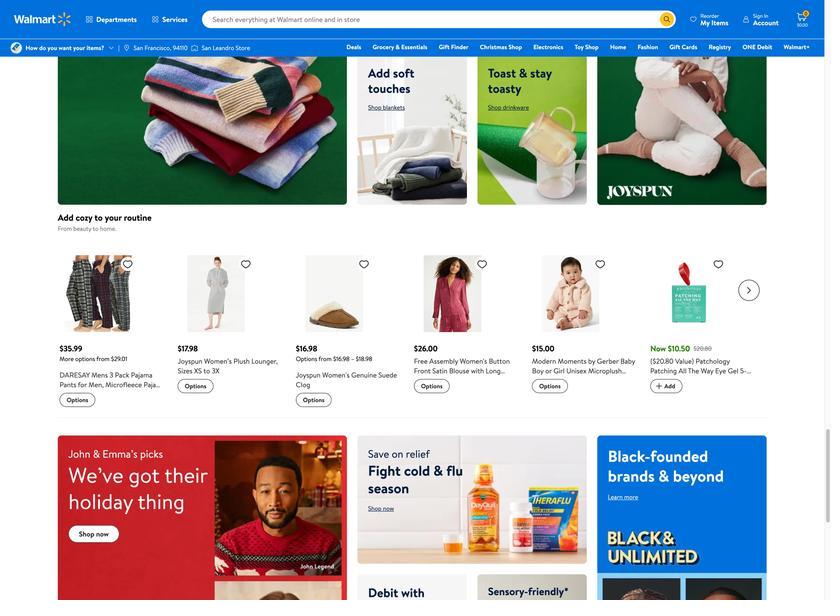 Task type: vqa. For each thing, say whether or not it's contained in the screenshot.
SAME
no



Task type: locate. For each thing, give the bounding box(es) containing it.
from left $29.01
[[96, 355, 110, 363]]

value)
[[675, 357, 694, 366]]

got
[[129, 461, 160, 490]]

1 horizontal spatial gift
[[669, 43, 680, 51]]

 image
[[191, 44, 198, 52], [123, 44, 130, 51]]

add inside button
[[664, 382, 675, 391]]

modern moments by gerber baby boy or girl unisex microplush collared top and ribbed pant outfit set, 2-piece, sizes 0/3-24 months image
[[532, 255, 609, 332]]

1 horizontal spatial from
[[319, 355, 332, 363]]

to right xs
[[203, 366, 210, 376]]

now
[[383, 504, 394, 513], [96, 530, 109, 539]]

home link
[[606, 42, 630, 52]]

& right the brands
[[658, 465, 669, 487]]

shop right toy at top
[[585, 43, 599, 51]]

shop now link for fight cold & flu season
[[368, 504, 394, 513]]

0 horizontal spatial from
[[96, 355, 110, 363]]

eye
[[715, 366, 726, 376]]

3 product group from the left
[[296, 238, 402, 407]]

san for san francisco, 94110
[[134, 44, 143, 52]]

Walmart Site-Wide search field
[[202, 11, 676, 28]]

1 horizontal spatial $16.98
[[333, 355, 350, 363]]

0 vertical spatial add
[[368, 64, 390, 82]]

1 horizontal spatial sizes
[[440, 376, 455, 386]]

san left leandro at the left top
[[202, 44, 211, 52]]

deals link
[[343, 42, 365, 52]]

their
[[164, 461, 207, 490]]

options inside $16.98 options from $16.98 – $18.98
[[296, 355, 317, 363]]

pajamas,
[[99, 390, 125, 399]]

sensory-
[[488, 585, 528, 599]]

satin
[[432, 366, 447, 376]]

options down xs
[[185, 382, 206, 391]]

options for options link for $17.98
[[185, 382, 206, 391]]

& left flu on the bottom right of page
[[433, 461, 443, 481]]

2 san from the left
[[202, 44, 211, 52]]

1 horizontal spatial joyspun
[[296, 370, 321, 380]]

0 horizontal spatial shop now
[[79, 530, 109, 539]]

boy
[[532, 366, 544, 376]]

sign in to add to favorites list, ($20.80 value) patchology patching all the way eye gel 5-piece trial kit image
[[713, 259, 724, 270]]

electronics link
[[529, 42, 567, 52]]

shop down the holiday
[[79, 530, 94, 539]]

0 horizontal spatial san
[[134, 44, 143, 52]]

sign in to add to favorites list, joyspun women's genuine suede clog image
[[359, 259, 369, 270]]

button
[[489, 357, 510, 366]]

0 horizontal spatial with
[[60, 399, 73, 409]]

your up home.
[[105, 211, 122, 224]]

want
[[59, 44, 72, 52]]

items?
[[86, 44, 104, 52]]

daresay mens 3 pack pajama pants for men, microfleece pajama pants, men's pajamas, sleep pants with pockets, up to size 3xl image
[[60, 255, 137, 332]]

options up months
[[539, 382, 561, 391]]

options link down xs
[[178, 379, 213, 393]]

$16.98 left – at bottom left
[[333, 355, 350, 363]]

do
[[39, 44, 46, 52]]

1 product group from the left
[[60, 238, 165, 409]]

1 vertical spatial shop now link
[[68, 526, 119, 543]]

shop left drinkware
[[488, 103, 501, 112]]

0 vertical spatial your
[[73, 44, 85, 52]]

to right cozy
[[94, 211, 103, 224]]

options link up months
[[532, 379, 568, 393]]

sizes left xs-
[[440, 376, 455, 386]]

0 vertical spatial shop now
[[368, 504, 394, 513]]

now down the holiday
[[96, 530, 109, 539]]

options up clog
[[296, 355, 317, 363]]

daresay mens 3 pack pajama pants for men, microfleece pajama pants, men's pajamas, sleep pants with pockets, up to size 3xl
[[60, 370, 165, 409]]

1 san from the left
[[134, 44, 143, 52]]

pant
[[608, 376, 621, 386]]

options link for $15.00
[[532, 379, 568, 393]]

&
[[396, 43, 400, 51], [519, 64, 527, 82], [433, 461, 443, 481], [658, 465, 669, 487]]

xs-
[[456, 376, 467, 386]]

essentials
[[401, 43, 427, 51]]

registry
[[709, 43, 731, 51]]

1 vertical spatial add
[[58, 211, 74, 224]]

94110
[[173, 44, 188, 52]]

0 horizontal spatial gift
[[439, 43, 450, 51]]

gift left finder
[[439, 43, 450, 51]]

2 horizontal spatial sizes
[[593, 386, 607, 395]]

home.
[[100, 224, 116, 233]]

shop right christmas
[[508, 43, 522, 51]]

1 gift from the left
[[439, 43, 450, 51]]

0 horizontal spatial women's
[[322, 370, 350, 380]]

assembly
[[429, 357, 458, 366]]

toy
[[575, 43, 584, 51]]

pockets,
[[74, 399, 100, 409]]

2 product group from the left
[[178, 238, 284, 407]]

shop left the blankets
[[368, 103, 381, 112]]

store
[[527, 598, 551, 601]]

0 vertical spatial now
[[383, 504, 394, 513]]

 image
[[11, 42, 22, 54]]

sizes inside $15.00 modern moments by gerber baby boy or girl unisex microplush collared top and ribbed pant outfit set, 2-piece, sizes 0/3-24 months
[[593, 386, 607, 395]]

joyspun inside joyspun women's genuine suede clog
[[296, 370, 321, 380]]

size
[[120, 399, 132, 409]]

how
[[26, 44, 38, 52]]

options for options link related to $15.00
[[539, 382, 561, 391]]

add for add soft touches
[[368, 64, 390, 82]]

gift left "cards"
[[669, 43, 680, 51]]

shop now
[[368, 504, 394, 513], [79, 530, 109, 539]]

shop now link down season
[[368, 504, 394, 513]]

Search search field
[[202, 11, 676, 28]]

touches
[[368, 80, 410, 97]]

1 horizontal spatial shop now link
[[368, 504, 394, 513]]

shop down season
[[368, 504, 381, 513]]

product group containing $35.99
[[60, 238, 165, 409]]

pajama right sleep
[[144, 380, 165, 390]]

0 vertical spatial $16.98
[[296, 343, 317, 354]]

sizes inside $26.00 free assembly women's button front satin blouse with long sleeves, sizes xs-xxxl options
[[440, 376, 455, 386]]

1 vertical spatial women's
[[322, 370, 350, 380]]

women's down $16.98 options from $16.98 – $18.98
[[322, 370, 350, 380]]

add soft touches
[[368, 64, 414, 97]]

($20.80 value) patchology patching all the way eye gel 5-piece trial kit image
[[650, 255, 727, 332]]

1 vertical spatial now
[[96, 530, 109, 539]]

flu
[[446, 461, 463, 481]]

your right want
[[73, 44, 85, 52]]

0 vertical spatial shop now link
[[368, 504, 394, 513]]

4 product group from the left
[[414, 238, 520, 407]]

shop now link down the holiday
[[68, 526, 119, 543]]

girl
[[554, 366, 565, 376]]

up
[[102, 399, 110, 409]]

microplush
[[588, 366, 622, 376]]

add up "from" at the top left of the page
[[58, 211, 74, 224]]

all
[[679, 366, 687, 376]]

shop now down the holiday
[[79, 530, 109, 539]]

from inside $16.98 options from $16.98 – $18.98
[[319, 355, 332, 363]]

cards
[[682, 43, 697, 51]]

options link down satin
[[414, 379, 450, 393]]

6 product group from the left
[[650, 238, 756, 407]]

1 horizontal spatial  image
[[191, 44, 198, 52]]

1 horizontal spatial your
[[105, 211, 122, 224]]

learn more
[[608, 493, 638, 502]]

0 horizontal spatial now
[[96, 530, 109, 539]]

product group
[[60, 238, 165, 409], [178, 238, 284, 407], [296, 238, 402, 407], [414, 238, 520, 407], [532, 238, 638, 407], [650, 238, 756, 407]]

sign
[[753, 12, 763, 20]]

$17.98 joyspun women's plush lounger, sizes xs to 3x
[[178, 343, 278, 376]]

to right up
[[112, 399, 119, 409]]

fashion
[[638, 43, 658, 51]]

product group containing $15.00
[[532, 238, 638, 407]]

sizes inside $17.98 joyspun women's plush lounger, sizes xs to 3x
[[178, 366, 192, 376]]

walmart+
[[784, 43, 810, 51]]

joyspun down $17.98
[[178, 357, 202, 366]]

1 horizontal spatial add
[[368, 64, 390, 82]]

2 from from the left
[[319, 355, 332, 363]]

0 vertical spatial women's
[[460, 357, 487, 366]]

reorder my items
[[700, 12, 728, 27]]

now $10.50 $20.80 ($20.80 value) patchology patching all the way eye gel 5- piece trial kit
[[650, 343, 747, 386]]

add down patching at the bottom
[[664, 382, 675, 391]]

0 horizontal spatial shop now link
[[68, 526, 119, 543]]

5-
[[740, 366, 747, 376]]

sizes left xs
[[178, 366, 192, 376]]

& inside 'fight cold & flu season'
[[433, 461, 443, 481]]

free
[[414, 357, 428, 366]]

options down for
[[67, 396, 88, 405]]

$29.01
[[111, 355, 127, 363]]

gift for gift finder
[[439, 43, 450, 51]]

shop now down season
[[368, 504, 394, 513]]

1 vertical spatial with
[[60, 399, 73, 409]]

outfit
[[532, 386, 551, 395]]

walmart image
[[14, 12, 71, 26]]

 image for san leandro store
[[191, 44, 198, 52]]

moments
[[558, 357, 587, 366]]

 image right 94110
[[191, 44, 198, 52]]

options link down clog
[[296, 393, 332, 407]]

grocery & essentials
[[373, 43, 427, 51]]

drinkware
[[503, 103, 529, 112]]

1 horizontal spatial shop now
[[368, 504, 394, 513]]

women's inside joyspun women's genuine suede clog
[[322, 370, 350, 380]]

options link for $17.98
[[178, 379, 213, 393]]

add left soft
[[368, 64, 390, 82]]

$26.00
[[414, 343, 438, 354]]

0 horizontal spatial add
[[58, 211, 74, 224]]

blankets
[[383, 103, 405, 112]]

& right grocery
[[396, 43, 400, 51]]

1 horizontal spatial with
[[471, 366, 484, 376]]

to left home.
[[93, 224, 98, 233]]

how do you want your items?
[[26, 44, 104, 52]]

sizes
[[178, 366, 192, 376], [440, 376, 455, 386], [593, 386, 607, 395]]

$16.98 up clog
[[296, 343, 317, 354]]

options down satin
[[421, 382, 443, 391]]

2 vertical spatial add
[[664, 382, 675, 391]]

now down season
[[383, 504, 394, 513]]

0 vertical spatial joyspun
[[178, 357, 202, 366]]

ribbed
[[584, 376, 606, 386]]

1 horizontal spatial san
[[202, 44, 211, 52]]

 image for san francisco, 94110
[[123, 44, 130, 51]]

0 horizontal spatial joyspun
[[178, 357, 202, 366]]

1 vertical spatial joyspun
[[296, 370, 321, 380]]

women's
[[204, 357, 232, 366]]

or
[[545, 366, 552, 376]]

product group containing now $10.50
[[650, 238, 756, 407]]

$10.50
[[668, 343, 690, 354]]

to inside daresay mens 3 pack pajama pants for men, microfleece pajama pants, men's pajamas, sleep pants with pockets, up to size 3xl
[[112, 399, 119, 409]]

0 horizontal spatial your
[[73, 44, 85, 52]]

& left stay
[[519, 64, 527, 82]]

0 horizontal spatial sizes
[[178, 366, 192, 376]]

black-founded brands & beyond
[[608, 445, 724, 487]]

0 horizontal spatial $16.98
[[296, 343, 317, 354]]

3xl
[[134, 399, 145, 409]]

& inside the black-founded brands & beyond
[[658, 465, 669, 487]]

 image right |
[[123, 44, 130, 51]]

1 from from the left
[[96, 355, 110, 363]]

options for options link below for
[[67, 396, 88, 405]]

options link for options from $16.98 – $18.98
[[296, 393, 332, 407]]

for
[[78, 380, 87, 390]]

2 horizontal spatial add
[[664, 382, 675, 391]]

1 horizontal spatial now
[[383, 504, 394, 513]]

with down pants
[[60, 399, 73, 409]]

product group containing $16.98
[[296, 238, 402, 407]]

with left long
[[471, 366, 484, 376]]

1 vertical spatial your
[[105, 211, 122, 224]]

joyspun down $16.98 options from $16.98 – $18.98
[[296, 370, 321, 380]]

women's up xxxl
[[460, 357, 487, 366]]

1 horizontal spatial women's
[[460, 357, 487, 366]]

grocery
[[373, 43, 394, 51]]

with
[[471, 366, 484, 376], [60, 399, 73, 409]]

from left – at bottom left
[[319, 355, 332, 363]]

shop
[[508, 43, 522, 51], [585, 43, 599, 51], [368, 103, 381, 112], [488, 103, 501, 112], [368, 504, 381, 513], [79, 530, 94, 539]]

with inside $26.00 free assembly women's button front satin blouse with long sleeves, sizes xs-xxxl options
[[471, 366, 484, 376]]

next slide for add cozy to your routine list image
[[738, 280, 760, 301]]

san right |
[[134, 44, 143, 52]]

0 vertical spatial with
[[471, 366, 484, 376]]

0 horizontal spatial  image
[[123, 44, 130, 51]]

2 gift from the left
[[669, 43, 680, 51]]

debit
[[757, 43, 772, 51]]

blouse
[[449, 366, 469, 376]]

options down clog
[[303, 396, 325, 405]]

beauty
[[73, 224, 91, 233]]

months
[[532, 395, 555, 405]]

sizes left 0/3- on the bottom right of the page
[[593, 386, 607, 395]]

add for add cozy to your routine from beauty to home.
[[58, 211, 74, 224]]

2-
[[566, 386, 573, 395]]

1 vertical spatial shop now
[[79, 530, 109, 539]]

kit
[[682, 376, 691, 386]]

joyspun inside $17.98 joyspun women's plush lounger, sizes xs to 3x
[[178, 357, 202, 366]]

add inside 'add soft touches'
[[368, 64, 390, 82]]

add inside add cozy to your routine from beauty to home.
[[58, 211, 74, 224]]

5 product group from the left
[[532, 238, 638, 407]]

toy shop link
[[571, 42, 603, 52]]



Task type: describe. For each thing, give the bounding box(es) containing it.
deals
[[347, 43, 361, 51]]

electronics
[[533, 43, 563, 51]]

$35.99
[[60, 343, 82, 354]]

gift for gift cards
[[669, 43, 680, 51]]

baby
[[620, 357, 635, 366]]

christmas shop
[[480, 43, 522, 51]]

san leandro store
[[202, 44, 250, 52]]

patching
[[650, 366, 677, 376]]

we've
[[68, 461, 123, 490]]

add for add
[[664, 382, 675, 391]]

& inside toast & stay toasty
[[519, 64, 527, 82]]

sleeves,
[[414, 376, 438, 386]]

piece
[[650, 376, 667, 386]]

plush
[[233, 357, 250, 366]]

shop now link for we've got their holiday thing
[[68, 526, 119, 543]]

sign in to add to favorites list, modern moments by gerber baby boy or girl unisex microplush collared top and ribbed pant outfit set, 2-piece, sizes 0/3-24 months image
[[595, 259, 606, 270]]

0/3-
[[609, 386, 622, 395]]

product group containing $17.98
[[178, 238, 284, 407]]

collared
[[532, 376, 558, 386]]

joyspun women's genuine suede clog
[[296, 370, 397, 390]]

leandro
[[213, 44, 234, 52]]

sign in to add to favorites list, free assembly women's button front satin blouse with long sleeves, sizes xs-xxxl image
[[477, 259, 487, 270]]

the
[[688, 366, 699, 376]]

home
[[610, 43, 626, 51]]

daresay
[[60, 370, 90, 380]]

services
[[162, 15, 188, 24]]

your inside add cozy to your routine from beauty to home.
[[105, 211, 122, 224]]

one debit link
[[739, 42, 776, 52]]

shop inside christmas shop 'link'
[[508, 43, 522, 51]]

options link down for
[[60, 393, 95, 407]]

fight
[[368, 461, 401, 481]]

holiday
[[68, 487, 133, 516]]

now
[[650, 343, 666, 354]]

men,
[[89, 380, 104, 390]]

from inside $35.99 more options from $29.01
[[96, 355, 110, 363]]

beyond
[[673, 465, 724, 487]]

options link for $26.00
[[414, 379, 450, 393]]

options for options link related to options from $16.98 – $18.98
[[303, 396, 325, 405]]

departments button
[[78, 9, 144, 30]]

shop for we've got their holiday thing
[[79, 530, 94, 539]]

microfleece
[[105, 380, 142, 390]]

search icon image
[[663, 16, 670, 23]]

joyspun women's plush lounger, sizes xs to 3x image
[[178, 255, 255, 332]]

add cozy to your routine from beauty to home.
[[58, 211, 152, 233]]

reorder
[[700, 12, 719, 20]]

gift finder link
[[435, 42, 472, 52]]

shop now for fight cold & flu season
[[368, 504, 394, 513]]

sign in to add to favorites list, daresay mens 3 pack pajama pants for men, microfleece pajama pants, men's pajamas, sleep pants with pockets, up to size 3xl image
[[122, 259, 133, 270]]

christmas shop link
[[476, 42, 526, 52]]

shop drinkware
[[488, 103, 529, 112]]

$35.99 more options from $29.01
[[60, 343, 127, 363]]

xxxl
[[467, 376, 482, 386]]

francisco,
[[145, 44, 171, 52]]

routine
[[124, 211, 152, 224]]

piece,
[[573, 386, 591, 395]]

black-
[[608, 445, 650, 467]]

joyspun women's genuine suede clog image
[[296, 255, 373, 332]]

to inside $17.98 joyspun women's plush lounger, sizes xs to 3x
[[203, 366, 210, 376]]

women's inside $26.00 free assembly women's button front satin blouse with long sleeves, sizes xs-xxxl options
[[460, 357, 487, 366]]

sign in to add to favorites list, joyspun women's plush lounger, sizes xs to 3x image
[[241, 259, 251, 270]]

$0.00
[[797, 22, 808, 28]]

with inside daresay mens 3 pack pajama pants for men, microfleece pajama pants, men's pajamas, sleep pants with pockets, up to size 3xl
[[60, 399, 73, 409]]

toy shop
[[575, 43, 599, 51]]

thing
[[138, 487, 185, 516]]

by
[[588, 357, 595, 366]]

$16.98 options from $16.98 – $18.98
[[296, 343, 372, 363]]

($20.80
[[650, 357, 673, 366]]

more
[[60, 355, 74, 363]]

pajama right pack at the bottom
[[131, 370, 152, 380]]

men's
[[80, 390, 97, 399]]

christmas
[[480, 43, 507, 51]]

shop for toast & stay toasty
[[488, 103, 501, 112]]

top
[[559, 376, 570, 386]]

in
[[764, 12, 768, 20]]

we've got their holiday thing
[[68, 461, 207, 516]]

–
[[351, 355, 354, 363]]

shop blankets
[[368, 103, 405, 112]]

shop for fight cold & flu season
[[368, 504, 381, 513]]

toast & stay toasty
[[488, 64, 552, 97]]

toast
[[488, 64, 516, 82]]

$20.80
[[694, 345, 712, 353]]

options inside $26.00 free assembly women's button front satin blouse with long sleeves, sizes xs-xxxl options
[[421, 382, 443, 391]]

pants
[[60, 380, 76, 390]]

registry link
[[705, 42, 735, 52]]

from
[[58, 224, 72, 233]]

services button
[[144, 9, 195, 30]]

departments
[[96, 15, 137, 24]]

add to cart image
[[654, 381, 664, 392]]

sensory-friendly* hours in store
[[488, 585, 569, 601]]

brands
[[608, 465, 655, 487]]

unisex
[[566, 366, 587, 376]]

now for fight cold & flu season
[[383, 504, 394, 513]]

clog
[[296, 380, 310, 390]]

shop drinkware link
[[488, 103, 529, 112]]

san for san leandro store
[[202, 44, 211, 52]]

shop inside toy shop link
[[585, 43, 599, 51]]

season
[[368, 479, 409, 498]]

you
[[48, 44, 57, 52]]

product group containing $26.00
[[414, 238, 520, 407]]

free assembly women's button front satin blouse with long sleeves, sizes xs-xxxl image
[[414, 255, 491, 332]]

0
[[804, 10, 808, 17]]

shop now for we've got their holiday thing
[[79, 530, 109, 539]]

$26.00 free assembly women's button front satin blouse with long sleeves, sizes xs-xxxl options
[[414, 343, 510, 391]]

items
[[711, 18, 728, 27]]

now for we've got their holiday thing
[[96, 530, 109, 539]]

set,
[[553, 386, 565, 395]]

modern
[[532, 357, 556, 366]]

more
[[624, 493, 638, 502]]

shop for add soft touches
[[368, 103, 381, 112]]

learn
[[608, 493, 623, 502]]

$15.00
[[532, 343, 554, 354]]

pants,
[[60, 390, 78, 399]]

1 vertical spatial $16.98
[[333, 355, 350, 363]]



